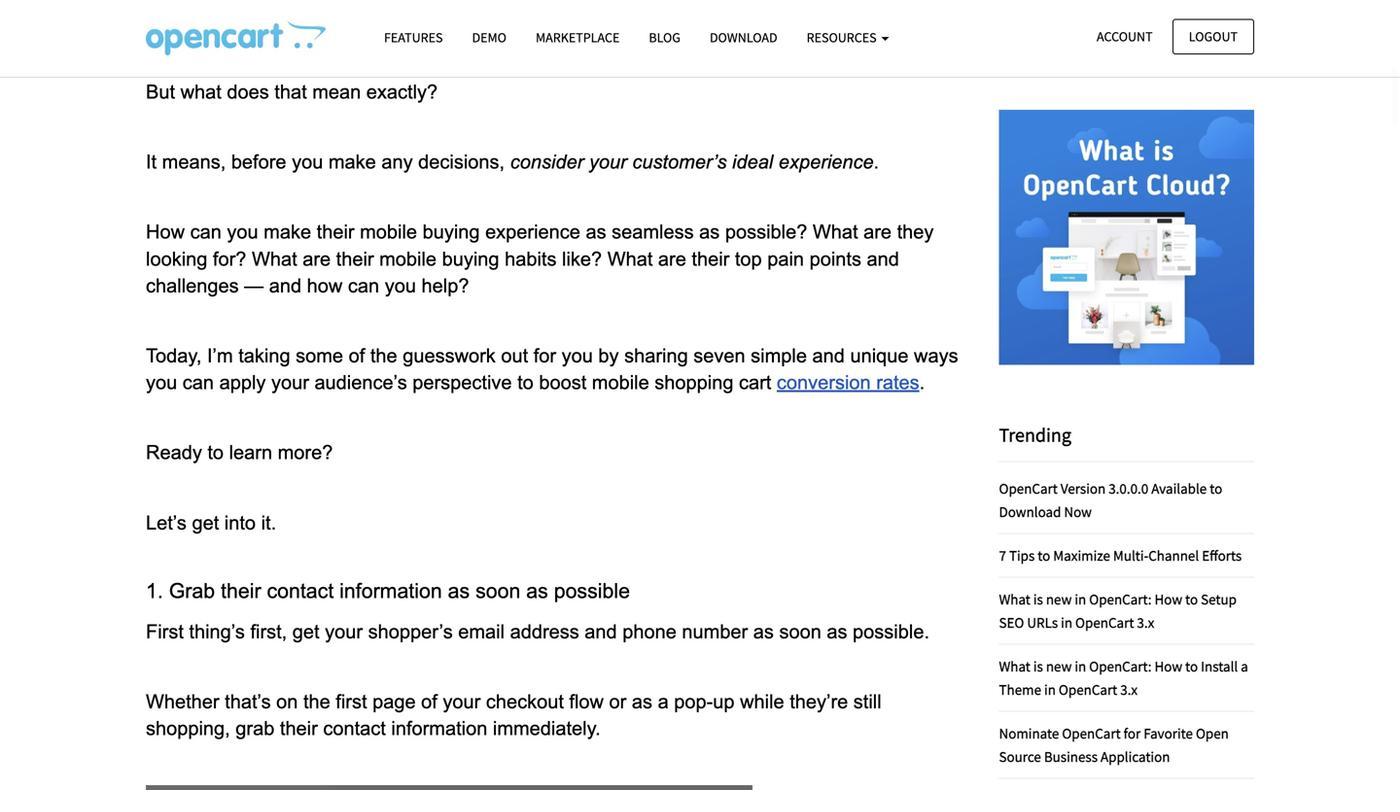Task type: locate. For each thing, give the bounding box(es) containing it.
0 vertical spatial soon
[[476, 580, 521, 603]]

1 vertical spatial new
[[1047, 657, 1072, 676]]

what
[[181, 81, 222, 103]]

1 vertical spatial a
[[1241, 657, 1249, 676]]

download up tips
[[1000, 503, 1062, 521]]

3.0.0.0
[[1109, 479, 1149, 498]]

a left the pop-
[[658, 692, 669, 713]]

how inside what is new in opencart: how to setup seo urls in opencart 3.x
[[1155, 590, 1183, 609]]

new
[[1047, 590, 1072, 609], [1047, 657, 1072, 676]]

0 vertical spatial up
[[528, 0, 550, 6]]

up
[[528, 0, 550, 6], [713, 692, 735, 713]]

urls
[[1028, 614, 1059, 632]]

first
[[146, 621, 184, 643]]

email
[[458, 621, 505, 643]]

you left help?
[[385, 275, 416, 297]]

0 vertical spatial download
[[710, 29, 778, 46]]

can
[[190, 222, 222, 243], [348, 275, 380, 297], [183, 372, 214, 394]]

0 vertical spatial for
[[534, 345, 556, 367]]

your
[[146, 0, 185, 6]]

now
[[1065, 503, 1092, 521]]

0 horizontal spatial experience
[[485, 222, 581, 243]]

what up theme
[[1000, 657, 1031, 676]]

first,
[[250, 621, 287, 643]]

page
[[373, 692, 416, 713]]

of left deep
[[868, 0, 884, 6]]

consider
[[510, 151, 584, 173]]

contact inside whether that's on the first page of your checkout flow or as a pop-up while they're still shopping, grab their contact information immediately.
[[323, 718, 386, 740]]

opencart inside what is new in opencart: how to install a theme in opencart 3.x
[[1059, 681, 1118, 699]]

information down page
[[391, 718, 488, 740]]

mobile down 'by'
[[592, 372, 650, 394]]

of inside "today, i'm taking some of the guesswork out for you by sharing seven simple and unique ways you can apply your audience's perspective to boost mobile shopping cart"
[[349, 345, 365, 367]]

are up how
[[303, 248, 331, 270]]

soon up the they're
[[780, 621, 822, 643]]

your right page
[[443, 692, 481, 713]]

to inside opencart version 3.0.0.0 available to download now
[[1210, 479, 1223, 498]]

get right first,
[[293, 621, 320, 643]]

favorite
[[1144, 725, 1194, 743]]

how for what is new in opencart: how to install a theme in opencart 3.x
[[1155, 657, 1183, 676]]

what inside what is new in opencart: how to install a theme in opencart 3.x
[[1000, 657, 1031, 676]]

up inside your checkout flows, messaging, and follow-up plans all need to come from a place of deep customer knowledge.
[[528, 0, 550, 6]]

how down channel
[[1155, 590, 1183, 609]]

a right "from"
[[799, 0, 810, 6]]

help?
[[422, 275, 469, 297]]

available
[[1152, 479, 1207, 498]]

taking
[[239, 345, 290, 367]]

you up boost
[[562, 345, 593, 367]]

means,
[[162, 151, 226, 173]]

while
[[740, 692, 785, 713]]

opencart: for urls
[[1090, 590, 1152, 609]]

are
[[864, 222, 892, 243], [303, 248, 331, 270], [659, 248, 687, 270]]

1. grab their contact information as soon as possible
[[146, 580, 636, 603]]

your checkout flows, messaging, and follow-up plans all need to come from a place of deep customer knowledge.
[[146, 0, 938, 33]]

to right need
[[681, 0, 697, 6]]

make inside "how can you make their mobile buying experience as seamless as possible? what are they looking for? what are their mobile buying habits like? what are their top pain points and challenges — and how can you help?"
[[264, 222, 311, 243]]

checkout
[[191, 0, 269, 6], [486, 692, 564, 713]]

mobile inside "today, i'm taking some of the guesswork out for you by sharing seven simple and unique ways you can apply your audience's perspective to boost mobile shopping cart"
[[592, 372, 650, 394]]

1 vertical spatial checkout
[[486, 692, 564, 713]]

0 vertical spatial the
[[370, 345, 398, 367]]

it means, before you make any decisions, consider your customer's ideal experience .
[[146, 151, 885, 173]]

are left they
[[864, 222, 892, 243]]

0 horizontal spatial up
[[528, 0, 550, 6]]

0 vertical spatial contact
[[267, 580, 334, 603]]

as right number
[[754, 621, 774, 643]]

3.x up the what is new in opencart: how to install a theme in opencart 3.x link
[[1138, 614, 1155, 632]]

getting contact details on a form. image
[[146, 786, 753, 791]]

2 vertical spatial a
[[658, 692, 669, 713]]

0 horizontal spatial of
[[349, 345, 365, 367]]

new for urls
[[1047, 590, 1072, 609]]

opencart: down what is new in opencart: how to setup seo urls in opencart 3.x
[[1090, 657, 1152, 676]]

they
[[898, 222, 934, 243]]

the up audience's
[[370, 345, 398, 367]]

1 vertical spatial soon
[[780, 621, 822, 643]]

you up for?
[[227, 222, 258, 243]]

opencart: down 7 tips to maximize multi-channel efforts link
[[1090, 590, 1152, 609]]

1 new from the top
[[1047, 590, 1072, 609]]

on
[[276, 692, 298, 713]]

marketplace link
[[521, 20, 635, 55]]

opencart up nominate opencart for favorite open source business application
[[1059, 681, 1118, 699]]

1 vertical spatial up
[[713, 692, 735, 713]]

1 vertical spatial experience
[[485, 222, 581, 243]]

1 vertical spatial make
[[264, 222, 311, 243]]

your down taking
[[271, 372, 309, 394]]

to down out
[[518, 372, 534, 394]]

1 vertical spatial contact
[[323, 718, 386, 740]]

2 vertical spatial mobile
[[592, 372, 650, 394]]

2 horizontal spatial a
[[1241, 657, 1249, 676]]

or
[[610, 692, 627, 713]]

a right install
[[1241, 657, 1249, 676]]

0 vertical spatial make
[[329, 151, 376, 173]]

are down seamless at the left of the page
[[659, 248, 687, 270]]

get left into at left
[[192, 512, 219, 534]]

contact up first,
[[267, 580, 334, 603]]

ideal
[[732, 151, 774, 173]]

1 horizontal spatial a
[[799, 0, 810, 6]]

experience up habits
[[485, 222, 581, 243]]

challenges
[[146, 275, 239, 297]]

audience's
[[315, 372, 407, 394]]

is
[[1034, 590, 1044, 609], [1034, 657, 1044, 676]]

is inside what is new in opencart: how to setup seo urls in opencart 3.x
[[1034, 590, 1044, 609]]

0 horizontal spatial .
[[874, 151, 880, 173]]

in right 'urls'
[[1061, 614, 1073, 632]]

2 new from the top
[[1047, 657, 1072, 676]]

is inside what is new in opencart: how to install a theme in opencart 3.x
[[1034, 657, 1044, 676]]

demo
[[472, 29, 507, 46]]

opencart: inside what is new in opencart: how to setup seo urls in opencart 3.x
[[1090, 590, 1152, 609]]

what
[[813, 222, 859, 243], [252, 248, 297, 270], [608, 248, 653, 270], [1000, 590, 1031, 609], [1000, 657, 1031, 676]]

2 opencart: from the top
[[1090, 657, 1152, 676]]

mobile up help?
[[380, 248, 437, 270]]

checkout up 7 unique ways to boost mobile shopping cart conversion rates "image"
[[191, 0, 269, 6]]

0 vertical spatial new
[[1047, 590, 1072, 609]]

that
[[275, 81, 307, 103]]

new inside what is new in opencart: how to setup seo urls in opencart 3.x
[[1047, 590, 1072, 609]]

1 is from the top
[[1034, 590, 1044, 609]]

what up seo
[[1000, 590, 1031, 609]]

conversion rates .
[[777, 372, 925, 394]]

for up application
[[1124, 725, 1141, 743]]

3.x inside what is new in opencart: how to setup seo urls in opencart 3.x
[[1138, 614, 1155, 632]]

how up the looking
[[146, 222, 185, 243]]

make left any
[[329, 151, 376, 173]]

0 vertical spatial get
[[192, 512, 219, 534]]

the
[[370, 345, 398, 367], [303, 692, 331, 713]]

you
[[292, 151, 323, 173], [227, 222, 258, 243], [385, 275, 416, 297], [562, 345, 593, 367], [146, 372, 177, 394]]

what inside what is new in opencart: how to setup seo urls in opencart 3.x
[[1000, 590, 1031, 609]]

0 vertical spatial is
[[1034, 590, 1044, 609]]

shopping,
[[146, 718, 230, 740]]

to left install
[[1186, 657, 1199, 676]]

of right page
[[421, 692, 438, 713]]

of inside whether that's on the first page of your checkout flow or as a pop-up while they're still shopping, grab their contact information immediately.
[[421, 692, 438, 713]]

how left install
[[1155, 657, 1183, 676]]

shopping
[[655, 372, 734, 394]]

make
[[329, 151, 376, 173], [264, 222, 311, 243]]

seo
[[1000, 614, 1025, 632]]

download down come at the top right of the page
[[710, 29, 778, 46]]

for inside "today, i'm taking some of the guesswork out for you by sharing seven simple and unique ways you can apply your audience's perspective to boost mobile shopping cart"
[[534, 345, 556, 367]]

in down what is new in opencart: how to setup seo urls in opencart 3.x
[[1075, 657, 1087, 676]]

a inside what is new in opencart: how to install a theme in opencart 3.x
[[1241, 657, 1249, 676]]

1 vertical spatial is
[[1034, 657, 1044, 676]]

1 vertical spatial the
[[303, 692, 331, 713]]

information
[[340, 580, 442, 603], [391, 718, 488, 740]]

the inside "today, i'm taking some of the guesswork out for you by sharing seven simple and unique ways you can apply your audience's perspective to boost mobile shopping cart"
[[370, 345, 398, 367]]

1 vertical spatial 3.x
[[1121, 681, 1138, 699]]

and left follow-
[[434, 0, 466, 6]]

how inside what is new in opencart: how to install a theme in opencart 3.x
[[1155, 657, 1183, 676]]

as up email
[[448, 580, 470, 603]]

2 vertical spatial of
[[421, 692, 438, 713]]

experience right ideal
[[779, 151, 874, 173]]

maximize
[[1054, 547, 1111, 565]]

pain
[[768, 248, 805, 270]]

up left plans
[[528, 0, 550, 6]]

1 horizontal spatial the
[[370, 345, 398, 367]]

to inside what is new in opencart: how to install a theme in opencart 3.x
[[1186, 657, 1199, 676]]

1 vertical spatial of
[[349, 345, 365, 367]]

today,
[[146, 345, 202, 367]]

2 vertical spatial how
[[1155, 657, 1183, 676]]

soon
[[476, 580, 521, 603], [780, 621, 822, 643]]

to right tips
[[1038, 547, 1051, 565]]

0 vertical spatial checkout
[[191, 0, 269, 6]]

but
[[146, 81, 175, 103]]

1 vertical spatial how
[[1155, 590, 1183, 609]]

0 vertical spatial a
[[799, 0, 810, 6]]

habits
[[505, 248, 557, 270]]

1 horizontal spatial up
[[713, 692, 735, 713]]

new up 'urls'
[[1047, 590, 1072, 609]]

to right available
[[1210, 479, 1223, 498]]

1 horizontal spatial for
[[1124, 725, 1141, 743]]

2 is from the top
[[1034, 657, 1044, 676]]

opencart
[[1000, 479, 1058, 498], [1076, 614, 1135, 632], [1059, 681, 1118, 699], [1063, 725, 1121, 743]]

opencart inside nominate opencart for favorite open source business application
[[1063, 725, 1121, 743]]

any
[[382, 151, 413, 173]]

as right or
[[632, 692, 653, 713]]

opencart up business
[[1063, 725, 1121, 743]]

opencart: for theme
[[1090, 657, 1152, 676]]

0 vertical spatial .
[[874, 151, 880, 173]]

0 vertical spatial can
[[190, 222, 222, 243]]

what is new in opencart: how to setup seo urls in opencart 3.x link
[[1000, 590, 1237, 632]]

opencart cloud image
[[1000, 110, 1255, 365]]

opencart inside what is new in opencart: how to setup seo urls in opencart 3.x
[[1076, 614, 1135, 632]]

but what does that mean exactly?
[[146, 81, 438, 103]]

grab
[[236, 718, 275, 740]]

7 unique ways to boost mobile shopping cart conversion rates image
[[146, 20, 326, 55]]

mean
[[312, 81, 361, 103]]

nominate
[[1000, 725, 1060, 743]]

1 vertical spatial .
[[920, 372, 925, 394]]

1 vertical spatial get
[[293, 621, 320, 643]]

contact
[[267, 580, 334, 603], [323, 718, 386, 740]]

can down i'm
[[183, 372, 214, 394]]

0 vertical spatial of
[[868, 0, 884, 6]]

for inside nominate opencart for favorite open source business application
[[1124, 725, 1141, 743]]

opencart down trending at the bottom of the page
[[1000, 479, 1058, 498]]

1 horizontal spatial download
[[1000, 503, 1062, 521]]

into
[[225, 512, 256, 534]]

for right out
[[534, 345, 556, 367]]

to left the setup
[[1186, 590, 1199, 609]]

logout link
[[1173, 19, 1255, 54]]

and inside "today, i'm taking some of the guesswork out for you by sharing seven simple and unique ways you can apply your audience's perspective to boost mobile shopping cart"
[[813, 345, 845, 367]]

can right how
[[348, 275, 380, 297]]

phone
[[623, 621, 677, 643]]

paypal blog image
[[1000, 0, 1255, 90]]

come
[[702, 0, 750, 6]]

0 horizontal spatial checkout
[[191, 0, 269, 6]]

of inside your checkout flows, messaging, and follow-up plans all need to come from a place of deep customer knowledge.
[[868, 0, 884, 6]]

experience inside "how can you make their mobile buying experience as seamless as possible? what are they looking for? what are their mobile buying habits like? what are their top pain points and challenges — and how can you help?"
[[485, 222, 581, 243]]

1 vertical spatial information
[[391, 718, 488, 740]]

opencart up what is new in opencart: how to install a theme in opencart 3.x
[[1076, 614, 1135, 632]]

0 vertical spatial opencart:
[[1090, 590, 1152, 609]]

opencart: inside what is new in opencart: how to install a theme in opencart 3.x
[[1090, 657, 1152, 676]]

in down maximize
[[1075, 590, 1087, 609]]

3.x up nominate opencart for favorite open source business application
[[1121, 681, 1138, 699]]

you right before
[[292, 151, 323, 173]]

business
[[1045, 748, 1098, 766]]

soon up email
[[476, 580, 521, 603]]

to
[[681, 0, 697, 6], [518, 372, 534, 394], [208, 442, 224, 464], [1210, 479, 1223, 498], [1038, 547, 1051, 565], [1186, 590, 1199, 609], [1186, 657, 1199, 676]]

1 vertical spatial can
[[348, 275, 380, 297]]

theme
[[1000, 681, 1042, 699]]

0 horizontal spatial the
[[303, 692, 331, 713]]

your inside whether that's on the first page of your checkout flow or as a pop-up while they're still shopping, grab their contact information immediately.
[[443, 692, 481, 713]]

2 vertical spatial can
[[183, 372, 214, 394]]

0 horizontal spatial make
[[264, 222, 311, 243]]

0 vertical spatial experience
[[779, 151, 874, 173]]

pop-
[[674, 692, 713, 713]]

download
[[710, 29, 778, 46], [1000, 503, 1062, 521]]

checkout up immediately.
[[486, 692, 564, 713]]

3.x inside what is new in opencart: how to install a theme in opencart 3.x
[[1121, 681, 1138, 699]]

7
[[1000, 547, 1007, 565]]

how
[[146, 222, 185, 243], [1155, 590, 1183, 609], [1155, 657, 1183, 676]]

download link
[[695, 20, 792, 55]]

0 vertical spatial mobile
[[360, 222, 417, 243]]

1 vertical spatial opencart:
[[1090, 657, 1152, 676]]

today, i'm taking some of the guesswork out for you by sharing seven simple and unique ways you can apply your audience's perspective to boost mobile shopping cart
[[146, 345, 964, 394]]

1 vertical spatial download
[[1000, 503, 1062, 521]]

the right the on
[[303, 692, 331, 713]]

0 horizontal spatial download
[[710, 29, 778, 46]]

customer's
[[633, 151, 727, 173]]

can up for?
[[190, 222, 222, 243]]

of up audience's
[[349, 345, 365, 367]]

as inside whether that's on the first page of your checkout flow or as a pop-up while they're still shopping, grab their contact information immediately.
[[632, 692, 653, 713]]

up left 'while'
[[713, 692, 735, 713]]

before
[[231, 151, 287, 173]]

as up like?
[[586, 222, 607, 243]]

it
[[146, 151, 157, 173]]

new inside what is new in opencart: how to install a theme in opencart 3.x
[[1047, 657, 1072, 676]]

0 horizontal spatial a
[[658, 692, 669, 713]]

as right seamless at the left of the page
[[700, 222, 720, 243]]

is up 'urls'
[[1034, 590, 1044, 609]]

looking
[[146, 248, 208, 270]]

a
[[799, 0, 810, 6], [1241, 657, 1249, 676], [658, 692, 669, 713]]

1 horizontal spatial checkout
[[486, 692, 564, 713]]

1 horizontal spatial experience
[[779, 151, 874, 173]]

new down 'urls'
[[1047, 657, 1072, 676]]

2 horizontal spatial are
[[864, 222, 892, 243]]

7 tips to maximize multi-channel efforts
[[1000, 547, 1242, 565]]

0 vertical spatial 3.x
[[1138, 614, 1155, 632]]

0 vertical spatial how
[[146, 222, 185, 243]]

1 vertical spatial for
[[1124, 725, 1141, 743]]

how inside "how can you make their mobile buying experience as seamless as possible? what are they looking for? what are their mobile buying habits like? what are their top pain points and challenges — and how can you help?"
[[146, 222, 185, 243]]

and up conversion
[[813, 345, 845, 367]]

contact down the first
[[323, 718, 386, 740]]

make up —
[[264, 222, 311, 243]]

2 horizontal spatial of
[[868, 0, 884, 6]]

0 horizontal spatial for
[[534, 345, 556, 367]]

is up theme
[[1034, 657, 1044, 676]]

1 horizontal spatial of
[[421, 692, 438, 713]]

conversion
[[777, 372, 871, 394]]

they're
[[790, 692, 849, 713]]

1 opencart: from the top
[[1090, 590, 1152, 609]]

0 horizontal spatial are
[[303, 248, 331, 270]]

need
[[632, 0, 675, 6]]

0 vertical spatial information
[[340, 580, 442, 603]]

mobile down any
[[360, 222, 417, 243]]

how
[[307, 275, 343, 297]]

information up shopper's
[[340, 580, 442, 603]]



Task type: vqa. For each thing, say whether or not it's contained in the screenshot.
"Opencart - Blog" "image"
no



Task type: describe. For each thing, give the bounding box(es) containing it.
apply
[[219, 372, 266, 394]]

1 horizontal spatial are
[[659, 248, 687, 270]]

sharing
[[625, 345, 688, 367]]

points
[[810, 248, 862, 270]]

some
[[296, 345, 343, 367]]

blog link
[[635, 20, 695, 55]]

7 tips to maximize multi-channel efforts link
[[1000, 547, 1242, 565]]

possible
[[554, 580, 630, 603]]

1 horizontal spatial soon
[[780, 621, 822, 643]]

1 vertical spatial mobile
[[380, 248, 437, 270]]

nominate opencart for favorite open source business application link
[[1000, 725, 1229, 766]]

checkout inside whether that's on the first page of your checkout flow or as a pop-up while they're still shopping, grab their contact information immediately.
[[486, 692, 564, 713]]

information inside whether that's on the first page of your checkout flow or as a pop-up while they're still shopping, grab their contact information immediately.
[[391, 718, 488, 740]]

to left learn
[[208, 442, 224, 464]]

channel
[[1149, 547, 1200, 565]]

out
[[501, 345, 528, 367]]

whether
[[146, 692, 219, 713]]

your inside "today, i'm taking some of the guesswork out for you by sharing seven simple and unique ways you can apply your audience's perspective to boost mobile shopping cart"
[[271, 372, 309, 394]]

features link
[[370, 20, 458, 55]]

cart
[[739, 372, 772, 394]]

from
[[755, 0, 794, 6]]

trending
[[1000, 423, 1072, 447]]

demo link
[[458, 20, 521, 55]]

immediately.
[[493, 718, 601, 740]]

0 horizontal spatial soon
[[476, 580, 521, 603]]

to inside "today, i'm taking some of the guesswork out for you by sharing seven simple and unique ways you can apply your audience's perspective to boost mobile shopping cart"
[[518, 372, 534, 394]]

resources
[[807, 29, 880, 46]]

account
[[1097, 28, 1153, 45]]

a inside your checkout flows, messaging, and follow-up plans all need to come from a place of deep customer knowledge.
[[799, 0, 810, 6]]

account link
[[1081, 19, 1170, 54]]

your down 1. grab their contact information as soon as possible
[[325, 621, 363, 643]]

what is new in opencart: how to install a theme in opencart 3.x
[[1000, 657, 1249, 699]]

i'm
[[207, 345, 233, 367]]

messaging,
[[329, 0, 429, 6]]

source
[[1000, 748, 1042, 766]]

and down they
[[867, 248, 900, 270]]

3.x for setup
[[1138, 614, 1155, 632]]

possible.
[[853, 621, 930, 643]]

blog
[[649, 29, 681, 46]]

0 vertical spatial buying
[[423, 222, 480, 243]]

is for theme
[[1034, 657, 1044, 676]]

you down today,
[[146, 372, 177, 394]]

boost
[[539, 372, 587, 394]]

your right consider on the top left of page
[[589, 151, 627, 173]]

0 horizontal spatial get
[[192, 512, 219, 534]]

still
[[854, 692, 882, 713]]

that's
[[225, 692, 271, 713]]

simple
[[751, 345, 807, 367]]

more?
[[278, 442, 333, 464]]

what down seamless at the left of the page
[[608, 248, 653, 270]]

resources link
[[792, 20, 904, 55]]

1 horizontal spatial .
[[920, 372, 925, 394]]

open
[[1196, 725, 1229, 743]]

a inside whether that's on the first page of your checkout flow or as a pop-up while they're still shopping, grab their contact information immediately.
[[658, 692, 669, 713]]

checkout inside your checkout flows, messaging, and follow-up plans all need to come from a place of deep customer knowledge.
[[191, 0, 269, 6]]

setup
[[1202, 590, 1237, 609]]

whether that's on the first page of your checkout flow or as a pop-up while they're still shopping, grab their contact information immediately.
[[146, 692, 887, 740]]

and inside your checkout flows, messaging, and follow-up plans all need to come from a place of deep customer knowledge.
[[434, 0, 466, 6]]

what up —
[[252, 248, 297, 270]]

ways
[[914, 345, 959, 367]]

for?
[[213, 248, 247, 270]]

by
[[599, 345, 619, 367]]

knowledge.
[[231, 11, 330, 33]]

it.
[[261, 512, 276, 534]]

new for theme
[[1047, 657, 1072, 676]]

seven
[[694, 345, 746, 367]]

how can you make their mobile buying experience as seamless as possible? what are they looking for? what are their mobile buying habits like? what are their top pain points and challenges — and how can you help?
[[146, 222, 940, 297]]

up inside whether that's on the first page of your checkout flow or as a pop-up while they're still shopping, grab their contact information immediately.
[[713, 692, 735, 713]]

and down possible at the left
[[585, 621, 617, 643]]

seamless
[[612, 222, 694, 243]]

as left possible.
[[827, 621, 848, 643]]

their inside whether that's on the first page of your checkout flow or as a pop-up while they're still shopping, grab their contact information immediately.
[[280, 718, 318, 740]]

download inside opencart version 3.0.0.0 available to download now
[[1000, 503, 1062, 521]]

deep
[[889, 0, 933, 6]]

what up points
[[813, 222, 859, 243]]

features
[[384, 29, 443, 46]]

number
[[682, 621, 748, 643]]

guesswork
[[403, 345, 496, 367]]

version
[[1061, 479, 1106, 498]]

plans
[[555, 0, 602, 6]]

first thing's first, get your shopper's email address and phone number as soon as possible.
[[146, 621, 935, 643]]

shopper's
[[368, 621, 453, 643]]

1.
[[146, 580, 163, 603]]

let's
[[146, 512, 187, 534]]

nominate opencart for favorite open source business application
[[1000, 725, 1229, 766]]

ready
[[146, 442, 202, 464]]

exactly?
[[367, 81, 438, 103]]

what is new in opencart: how to install a theme in opencart 3.x link
[[1000, 657, 1249, 699]]

thing's
[[189, 621, 245, 643]]

in right theme
[[1045, 681, 1056, 699]]

grab
[[169, 580, 215, 603]]

to inside what is new in opencart: how to setup seo urls in opencart 3.x
[[1186, 590, 1199, 609]]

1 horizontal spatial get
[[293, 621, 320, 643]]

does
[[227, 81, 269, 103]]

to inside your checkout flows, messaging, and follow-up plans all need to come from a place of deep customer knowledge.
[[681, 0, 697, 6]]

can inside "today, i'm taking some of the guesswork out for you by sharing seven simple and unique ways you can apply your audience's perspective to boost mobile shopping cart"
[[183, 372, 214, 394]]

tips
[[1010, 547, 1035, 565]]

let's get into it.
[[146, 512, 276, 534]]

how for what is new in opencart: how to setup seo urls in opencart 3.x
[[1155, 590, 1183, 609]]

3.x for install
[[1121, 681, 1138, 699]]

conversion rates link
[[777, 371, 920, 395]]

opencart version 3.0.0.0 available to download now
[[1000, 479, 1223, 521]]

logout
[[1190, 28, 1238, 45]]

decisions,
[[418, 151, 505, 173]]

learn
[[229, 442, 272, 464]]

opencart inside opencart version 3.0.0.0 available to download now
[[1000, 479, 1058, 498]]

—
[[244, 275, 264, 297]]

first
[[336, 692, 367, 713]]

1 vertical spatial buying
[[442, 248, 500, 270]]

as up "first thing's first, get your shopper's email address and phone number as soon as possible."
[[527, 580, 548, 603]]

efforts
[[1203, 547, 1242, 565]]

rates
[[877, 372, 920, 394]]

is for urls
[[1034, 590, 1044, 609]]

and right —
[[269, 275, 302, 297]]

1 horizontal spatial make
[[329, 151, 376, 173]]

the inside whether that's on the first page of your checkout flow or as a pop-up while they're still shopping, grab their contact information immediately.
[[303, 692, 331, 713]]



